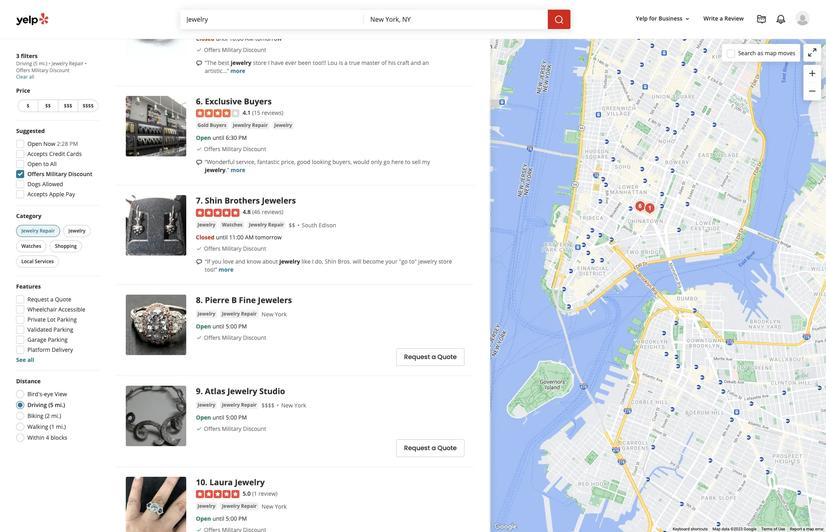 Task type: vqa. For each thing, say whether or not it's contained in the screenshot.
the too!"
yes



Task type: describe. For each thing, give the bounding box(es) containing it.
report a map error
[[790, 527, 824, 532]]

jewelry repair link up closed until 10:00 am tomorrow
[[220, 22, 258, 30]]

jewelry repair for jewelry repair button associated with jewelry repair link below "9 . atlas jewelry studio"
[[222, 402, 257, 408]]

repair inside "category" group
[[40, 227, 55, 234]]

more inside "wonderful service, fantastic price, good looking buyers, would only go here to sell my jewelry ." more
[[231, 166, 245, 174]]

0 vertical spatial group
[[804, 65, 821, 100]]

(5 inside 3 filters driving (5 mi.) • jewelry repair • offers military discount clear all
[[33, 60, 38, 67]]

map for error
[[806, 527, 814, 532]]

walking
[[27, 423, 48, 431]]

16 speech v2 image
[[196, 60, 202, 66]]

9
[[196, 386, 201, 397]]

a inside store i have ever been too!!! lou is a true master of his craft and an artistic..."
[[344, 59, 348, 67]]

is
[[339, 59, 343, 67]]

york for jewelry repair link below 8 . pierre b fine jewelers
[[275, 310, 287, 318]]

jewelry repair button for jewelry repair link underneath 4.8 (46 reviews)
[[247, 221, 285, 229]]

have
[[271, 59, 284, 67]]

see all button
[[16, 356, 34, 364]]

store inside the like i do, shin bros. will become your "go to" jewelry store too!"
[[439, 258, 452, 265]]

more for 11:00
[[219, 266, 234, 273]]

mi.) for (5
[[55, 401, 65, 409]]

jewelry repair button for jewelry repair link below 8 . pierre b fine jewelers
[[220, 310, 258, 318]]

16 speech v2 image for 6
[[196, 159, 202, 166]]

google image
[[492, 522, 519, 532]]

offers military discount inside group
[[27, 170, 92, 178]]

within 4 blocks
[[27, 434, 67, 442]]

quote for 9 . atlas jewelry studio
[[438, 444, 457, 453]]

all inside 3 filters driving (5 mi.) • jewelry repair • offers military discount clear all
[[29, 73, 34, 80]]

jewelry right best
[[231, 59, 252, 67]]

fantastic
[[257, 158, 280, 166]]

expand map image
[[808, 48, 817, 57]]

user actions element
[[630, 10, 821, 60]]

jewelry repair button for jewelry repair link underneath 4.1
[[231, 122, 269, 130]]

category group
[[15, 212, 100, 269]]

jewelry repair for jewelry repair button for jewelry repair link underneath 4.1
[[233, 122, 268, 129]]

bird's-eye view
[[27, 390, 67, 398]]

to inside "wonderful service, fantastic price, good looking buyers, would only go here to sell my jewelry ." more
[[405, 158, 411, 166]]

map
[[713, 527, 721, 532]]

16 checkmark v2 image for 7
[[196, 245, 202, 252]]

shin inside the like i do, shin bros. will become your "go to" jewelry store too!"
[[325, 258, 336, 265]]

only
[[371, 158, 382, 166]]

1 reviews) from the top
[[262, 10, 283, 17]]

open until 5:00 pm for atlas
[[196, 414, 247, 421]]

open until 6:30 pm
[[196, 134, 247, 142]]

$$ for closed until 11:00 am tomorrow
[[289, 221, 295, 229]]

offers military discount for pierre
[[204, 334, 266, 341]]

open for 8
[[196, 323, 211, 330]]

jewelry link for right watches button
[[196, 221, 217, 229]]

"the
[[205, 59, 217, 67]]

maspeth
[[275, 23, 298, 30]]

jewelry button for jewelry repair link over closed until 10:00 am tomorrow's jewelry repair button
[[196, 22, 217, 30]]

(46
[[252, 208, 260, 216]]

exclusive
[[205, 96, 242, 107]]

until for laura
[[213, 515, 224, 523]]

christina o. image
[[796, 11, 810, 25]]

request a quote button for atlas jewelry studio
[[396, 439, 465, 457]]

."
[[226, 166, 229, 174]]

(15
[[252, 109, 260, 117]]

too!"
[[205, 266, 217, 273]]

jewelry repair button down category
[[16, 225, 60, 237]]

. for 6
[[201, 96, 203, 107]]

2 vertical spatial new york
[[262, 503, 287, 511]]

write a review link
[[700, 11, 747, 26]]

gold buyers button
[[196, 122, 228, 130]]

open for 6
[[196, 134, 211, 142]]

offers for the lafiny jewelry image
[[204, 46, 220, 54]]

"go
[[399, 258, 408, 265]]

$$ inside $$ button
[[45, 102, 51, 109]]

jewelry link for jewelry repair button associated with jewelry repair link below "9 . atlas jewelry studio"
[[196, 401, 217, 409]]

1 vertical spatial all
[[27, 356, 34, 364]]

pm inside group
[[70, 140, 78, 148]]

data
[[722, 527, 730, 532]]

laura jewelry link
[[210, 477, 265, 488]]

search
[[738, 49, 756, 57]]

jewelry repair for jewelry repair button below category
[[21, 227, 55, 234]]

parking for validated parking
[[53, 326, 73, 333]]

1 horizontal spatial buyers
[[244, 96, 272, 107]]

exclusive buyers link
[[205, 96, 272, 107]]

offers military discount for exclusive
[[204, 145, 266, 153]]

jewelry repair link down 4.8 (46 reviews)
[[247, 221, 285, 229]]

jewelry button for jewelry repair button for jewelry repair link below 5.0
[[196, 503, 217, 511]]

open until 5:00 pm for pierre
[[196, 323, 247, 330]]

platform
[[27, 346, 50, 354]]

bros.
[[338, 258, 351, 265]]

my
[[422, 158, 430, 166]]

offers military discount for atlas
[[204, 425, 266, 433]]

0 vertical spatial jewelers
[[262, 195, 296, 206]]

military for exclusive buyers image
[[222, 145, 242, 153]]

7
[[196, 195, 201, 206]]

report a map error link
[[790, 527, 824, 532]]

offers inside 3 filters driving (5 mi.) • jewelry repair • offers military discount clear all
[[16, 67, 30, 74]]

an
[[422, 59, 429, 67]]

jewelry repair button for jewelry repair link below 5.0
[[220, 503, 258, 511]]

b
[[231, 295, 237, 306]]

jewelry button for right watches button
[[196, 221, 217, 229]]

within
[[27, 434, 44, 442]]

4.1 (15 reviews)
[[243, 109, 283, 117]]

1 vertical spatial new york
[[281, 402, 306, 409]]

8
[[196, 295, 201, 306]]

credit
[[49, 150, 65, 158]]

request a quote for 8 . pierre b fine jewelers
[[404, 353, 457, 362]]

artistic..."
[[205, 67, 229, 75]]

discount for exclusive buyers image
[[243, 145, 266, 153]]

biking (2 mi.)
[[27, 412, 61, 420]]

biking
[[27, 412, 43, 420]]

1 horizontal spatial of
[[774, 527, 778, 532]]

mi.) for (2
[[51, 412, 61, 420]]

his
[[388, 59, 396, 67]]

8 . pierre b fine jewelers
[[196, 295, 292, 306]]

3 filters driving (5 mi.) • jewelry repair • offers military discount clear all
[[16, 52, 87, 80]]

gold buyers link
[[196, 122, 228, 130]]

4.8 star rating image
[[196, 209, 240, 217]]

1 vertical spatial $$$$
[[262, 402, 275, 409]]

pm for laura
[[238, 515, 247, 523]]

1 vertical spatial driving
[[27, 401, 47, 409]]

until for atlas
[[213, 414, 224, 421]]

(11
[[252, 10, 260, 17]]

16 checkmark v2 image for 8
[[196, 335, 202, 341]]

jewelry link down 4.1 (15 reviews)
[[273, 122, 294, 130]]

2 vertical spatial new
[[262, 503, 273, 511]]

16 checkmark v2 image for closed
[[196, 47, 202, 53]]

group containing features
[[14, 283, 100, 364]]

google
[[744, 527, 757, 532]]

am for 11:00
[[245, 233, 254, 241]]

error
[[815, 527, 824, 532]]

local services button
[[16, 256, 59, 268]]

pierre b fine jewelers image
[[126, 295, 186, 355]]

accessible
[[58, 306, 85, 313]]

jewelry repair link down "9 . atlas jewelry studio"
[[220, 401, 258, 409]]

until left 10:00
[[216, 35, 228, 42]]

6:30
[[226, 134, 237, 142]]

2:28
[[57, 140, 68, 148]]

. for 10
[[205, 477, 207, 488]]

true
[[349, 59, 360, 67]]

zoom out image
[[808, 86, 817, 96]]

pm for pierre
[[238, 323, 247, 330]]

repair inside 3 filters driving (5 mi.) • jewelry repair • offers military discount clear all
[[69, 60, 84, 67]]

review
[[725, 15, 744, 22]]

best
[[218, 59, 229, 67]]

exclusive buyers image
[[632, 198, 648, 214]]

"the best jewelry
[[205, 59, 252, 67]]

offers for pierre b fine jewelers image
[[204, 334, 220, 341]]

military inside group
[[46, 170, 67, 178]]

2 • from the left
[[85, 60, 87, 67]]

closed until 10:00 am tomorrow
[[196, 35, 282, 42]]

jewelry repair link down 5.0
[[220, 503, 258, 511]]

0 horizontal spatial watches button
[[16, 240, 47, 252]]

discount down 'cards'
[[68, 170, 92, 178]]

jewelry inside 3 filters driving (5 mi.) • jewelry repair • offers military discount clear all
[[52, 60, 68, 67]]

request a quote button for pierre b fine jewelers
[[396, 348, 465, 366]]

Near text field
[[370, 15, 541, 24]]

9 . atlas jewelry studio
[[196, 386, 285, 397]]

blocks
[[51, 434, 67, 442]]

jewelry inside the like i do, shin bros. will become your "go to" jewelry store too!"
[[418, 258, 437, 265]]

for
[[649, 15, 657, 22]]

clear
[[16, 73, 28, 80]]

(1 for walking
[[50, 423, 55, 431]]

4.8
[[243, 208, 251, 216]]

driving inside 3 filters driving (5 mi.) • jewelry repair • offers military discount clear all
[[16, 60, 32, 67]]

more link for brothers
[[219, 266, 234, 273]]

reviews) for brothers
[[262, 208, 283, 216]]

4.8 (46 reviews)
[[243, 208, 283, 216]]

studio
[[259, 386, 285, 397]]

price,
[[281, 158, 296, 166]]

jewelry repair button for jewelry repair link below "9 . atlas jewelry studio"
[[220, 401, 258, 409]]

filters
[[21, 52, 38, 60]]

zoom in image
[[808, 68, 817, 78]]

i for like
[[312, 258, 314, 265]]

16 checkmark v2 image for open
[[196, 146, 202, 153]]

closed until 11:00 am tomorrow
[[196, 233, 282, 241]]

apple
[[49, 190, 64, 198]]

map data ©2023 google
[[713, 527, 757, 532]]

request for 9 . atlas jewelry studio
[[404, 444, 430, 453]]

option group containing distance
[[14, 377, 100, 444]]

dogs
[[27, 180, 41, 188]]

request for 8 . pierre b fine jewelers
[[404, 353, 430, 362]]

5.0 (1 review)
[[243, 490, 278, 498]]

discount inside 3 filters driving (5 mi.) • jewelry repair • offers military discount clear all
[[50, 67, 69, 74]]

search as map moves
[[738, 49, 796, 57]]

1 vertical spatial york
[[294, 402, 306, 409]]

jewelry repair link down 8 . pierre b fine jewelers
[[220, 310, 258, 318]]

open now 2:28 pm
[[27, 140, 78, 148]]

your
[[386, 258, 398, 265]]

clear all link
[[16, 73, 34, 80]]

closed for closed until 10:00 am tomorrow
[[196, 35, 215, 42]]

keyboard shortcuts button
[[673, 527, 708, 532]]

0 horizontal spatial shin
[[205, 195, 222, 206]]

keyboard
[[673, 527, 690, 532]]

like i do, shin bros. will become your "go to" jewelry store too!"
[[205, 258, 452, 273]]

service,
[[236, 158, 256, 166]]

yelp
[[636, 15, 648, 22]]

offers for atlas jewelry studio image
[[204, 425, 220, 433]]

see all
[[16, 356, 34, 364]]

0 vertical spatial new york
[[262, 310, 287, 318]]

discount for pierre b fine jewelers image
[[243, 334, 266, 341]]

group containing suggested
[[14, 127, 100, 201]]



Task type: locate. For each thing, give the bounding box(es) containing it.
16 speech v2 image for 7
[[196, 259, 202, 265]]

offers military discount down 6:30
[[204, 145, 266, 153]]

0 horizontal spatial watches
[[21, 243, 41, 250]]

eye
[[44, 390, 53, 398]]

$$ left 'south' on the top
[[289, 221, 295, 229]]

1 horizontal spatial $$$$
[[262, 402, 275, 409]]

2 horizontal spatial $$
[[289, 221, 295, 229]]

to left all
[[43, 160, 49, 168]]

1 vertical spatial jewelers
[[258, 295, 292, 306]]

2 16 checkmark v2 image from the top
[[196, 335, 202, 341]]

pm for exclusive
[[238, 134, 247, 142]]

open down the 5 star rating image
[[196, 515, 211, 523]]

jewelry inside "wonderful service, fantastic price, good looking buyers, would only go here to sell my jewelry ." more
[[205, 166, 226, 174]]

1 16 checkmark v2 image from the top
[[196, 47, 202, 53]]

military for the lafiny jewelry image
[[222, 46, 242, 54]]

0 vertical spatial york
[[275, 310, 287, 318]]

am for 10:00
[[245, 35, 254, 42]]

2 vertical spatial open until 5:00 pm
[[196, 515, 247, 523]]

until left 11:00
[[216, 233, 228, 241]]

offers up dogs
[[27, 170, 44, 178]]

of left the his
[[381, 59, 387, 67]]

offers military discount down the b
[[204, 334, 266, 341]]

laura jewelry image
[[126, 477, 186, 532]]

am right 10:00
[[245, 35, 254, 42]]

jewelry repair down 8 . pierre b fine jewelers
[[222, 310, 257, 317]]

0 vertical spatial (1
[[50, 423, 55, 431]]

1 am from the top
[[245, 35, 254, 42]]

0 vertical spatial and
[[411, 59, 421, 67]]

to left sell
[[405, 158, 411, 166]]

jewelry link
[[196, 22, 217, 30], [273, 122, 294, 130], [196, 221, 217, 229], [196, 310, 217, 318], [196, 401, 217, 409], [196, 503, 217, 511]]

jewelry button for jewelry repair button associated with jewelry repair link below "9 . atlas jewelry studio"
[[196, 401, 217, 409]]

more down "the best jewelry
[[230, 67, 245, 75]]

about
[[262, 258, 278, 265]]

lot
[[47, 316, 55, 323]]

1 vertical spatial closed
[[196, 233, 215, 241]]

1 vertical spatial of
[[774, 527, 778, 532]]

open left all
[[27, 160, 42, 168]]

0 vertical spatial buyers
[[244, 96, 272, 107]]

sell
[[412, 158, 421, 166]]

. for 8
[[201, 295, 203, 306]]

open down suggested
[[27, 140, 42, 148]]

0 horizontal spatial buyers
[[210, 122, 227, 129]]

0 vertical spatial reviews)
[[262, 10, 283, 17]]

love
[[223, 258, 234, 265]]

i left do,
[[312, 258, 314, 265]]

offers for exclusive buyers image
[[204, 145, 220, 153]]

to
[[405, 158, 411, 166], [43, 160, 49, 168]]

2 none field from the left
[[370, 15, 541, 24]]

jewelry repair for jewelry repair link below 8 . pierre b fine jewelers jewelry repair button
[[222, 310, 257, 317]]

good
[[297, 158, 310, 166]]

open until 5:00 pm
[[196, 323, 247, 330], [196, 414, 247, 421], [196, 515, 247, 523]]

2 vertical spatial reviews)
[[262, 208, 283, 216]]

store left have
[[253, 59, 267, 67]]

0 vertical spatial quote
[[55, 296, 71, 303]]

until for pierre
[[213, 323, 224, 330]]

new york
[[262, 310, 287, 318], [281, 402, 306, 409], [262, 503, 287, 511]]

2 vertical spatial request
[[404, 444, 430, 453]]

1 vertical spatial 16 checkmark v2 image
[[196, 146, 202, 153]]

parking down private lot parking
[[53, 326, 73, 333]]

offers military discount for shin
[[204, 245, 266, 252]]

16 speech v2 image
[[196, 159, 202, 166], [196, 259, 202, 265]]

0 horizontal spatial and
[[235, 258, 245, 265]]

jewelry repair link down 4.1
[[231, 122, 269, 130]]

suggested
[[16, 127, 45, 135]]

1 horizontal spatial store
[[439, 258, 452, 265]]

1 vertical spatial quote
[[438, 353, 457, 362]]

i inside the like i do, shin bros. will become your "go to" jewelry store too!"
[[312, 258, 314, 265]]

request a quote
[[27, 296, 71, 303], [404, 353, 457, 362], [404, 444, 457, 453]]

$$$ button
[[58, 100, 78, 112]]

0 vertical spatial request
[[27, 296, 49, 303]]

until left 6:30
[[213, 134, 224, 142]]

"if you love and know about jewelry
[[205, 258, 300, 265]]

0 horizontal spatial store
[[253, 59, 267, 67]]

2 vertical spatial $$
[[289, 221, 295, 229]]

go
[[384, 158, 390, 166]]

0 vertical spatial driving
[[16, 60, 32, 67]]

quote for 8 . pierre b fine jewelers
[[438, 353, 457, 362]]

0 vertical spatial watches button
[[220, 221, 244, 229]]

york
[[275, 310, 287, 318], [294, 402, 306, 409], [275, 503, 287, 511]]

0 horizontal spatial (1
[[50, 423, 55, 431]]

jewelry repair inside "category" group
[[21, 227, 55, 234]]

shin brothers jewelers image
[[126, 195, 186, 256]]

pm for atlas
[[238, 414, 247, 421]]

offers military discount down 11:00
[[204, 245, 266, 252]]

1 closed from the top
[[196, 35, 215, 42]]

of
[[381, 59, 387, 67], [774, 527, 778, 532]]

accepts down dogs
[[27, 190, 48, 198]]

discount for the lafiny jewelry image
[[243, 46, 266, 54]]

jewelry repair for jewelry repair link underneath 4.8 (46 reviews) jewelry repair button
[[249, 221, 284, 228]]

jewelry left like
[[279, 258, 300, 265]]

offers up "the
[[204, 46, 220, 54]]

garage parking
[[27, 336, 68, 344]]

atlas jewelry studio image
[[126, 386, 186, 446]]

quote
[[55, 296, 71, 303], [438, 353, 457, 362], [438, 444, 457, 453]]

jewelry link down the 9
[[196, 401, 217, 409]]

cards
[[67, 150, 82, 158]]

0 vertical spatial request a quote button
[[396, 348, 465, 366]]

1 vertical spatial and
[[235, 258, 245, 265]]

4.1
[[243, 109, 251, 117]]

notifications image
[[776, 15, 786, 24]]

until for exclusive
[[213, 134, 224, 142]]

1 horizontal spatial to
[[405, 158, 411, 166]]

pierre
[[205, 295, 229, 306]]

as
[[758, 49, 763, 57]]

closed for closed until 11:00 am tomorrow
[[196, 233, 215, 241]]

driving down filters
[[16, 60, 32, 67]]

j sampieri image
[[642, 200, 658, 216]]

jewelry repair for jewelry repair button for jewelry repair link below 5.0
[[222, 503, 257, 510]]

military for "shin brothers jewelers" image
[[222, 245, 242, 252]]

1 vertical spatial buyers
[[210, 122, 227, 129]]

jewelers
[[262, 195, 296, 206], [258, 295, 292, 306]]

shin brothers jewelers link
[[205, 195, 296, 206]]

16 checkmark v2 image
[[196, 47, 202, 53], [196, 146, 202, 153]]

10:00
[[229, 35, 244, 42]]

0 vertical spatial more
[[230, 67, 245, 75]]

store right to"
[[439, 258, 452, 265]]

1 vertical spatial reviews)
[[262, 109, 283, 117]]

jewelry repair button down 4.8 (46 reviews)
[[247, 221, 285, 229]]

0 horizontal spatial i
[[268, 59, 270, 67]]

0 vertical spatial new
[[262, 310, 273, 318]]

jewelry repair button down 4.1
[[231, 122, 269, 130]]

0 vertical spatial watches
[[222, 221, 243, 228]]

1 accepts from the top
[[27, 150, 48, 158]]

bird's-
[[27, 390, 44, 398]]

option group
[[14, 377, 100, 444]]

and right love
[[235, 258, 245, 265]]

shin right do,
[[325, 258, 336, 265]]

None search field
[[180, 10, 572, 29]]

0 horizontal spatial to
[[43, 160, 49, 168]]

open down "8"
[[196, 323, 211, 330]]

16 checkmark v2 image down gold
[[196, 146, 202, 153]]

1 16 speech v2 image from the top
[[196, 159, 202, 166]]

reviews) for buyers
[[262, 109, 283, 117]]

master
[[361, 59, 380, 67]]

jewelry repair up closed until 10:00 am tomorrow
[[222, 23, 257, 29]]

offers
[[204, 46, 220, 54], [16, 67, 30, 74], [204, 145, 220, 153], [27, 170, 44, 178], [204, 245, 220, 252], [204, 334, 220, 341], [204, 425, 220, 433]]

offers for "shin brothers jewelers" image
[[204, 245, 220, 252]]

yelp for business
[[636, 15, 683, 22]]

military for atlas jewelry studio image
[[222, 425, 242, 433]]

1 horizontal spatial (5
[[48, 401, 53, 409]]

open for 9
[[196, 414, 211, 421]]

1 horizontal spatial $$
[[262, 23, 268, 30]]

lafiny jewelry image
[[126, 0, 186, 57]]

5:00
[[226, 323, 237, 330], [226, 414, 237, 421], [226, 515, 237, 523]]

write a review
[[704, 15, 744, 22]]

accepts for accepts apple pay
[[27, 190, 48, 198]]

1 vertical spatial $$
[[45, 102, 51, 109]]

2 vertical spatial quote
[[438, 444, 457, 453]]

2 5:00 from the top
[[226, 414, 237, 421]]

use
[[779, 527, 785, 532]]

. left atlas
[[201, 386, 203, 397]]

4.1 star rating image
[[196, 109, 240, 118]]

offers military discount
[[204, 46, 266, 54], [204, 145, 266, 153], [27, 170, 92, 178], [204, 245, 266, 252], [204, 334, 266, 341], [204, 425, 266, 433]]

1 vertical spatial more
[[231, 166, 245, 174]]

pm down "9 . atlas jewelry studio"
[[238, 414, 247, 421]]

1 16 checkmark v2 image from the top
[[196, 245, 202, 252]]

tomorrow up about
[[255, 233, 282, 241]]

new down pierre b fine jewelers link
[[262, 310, 273, 318]]

1 vertical spatial (5
[[48, 401, 53, 409]]

(5
[[33, 60, 38, 67], [48, 401, 53, 409]]

jewelry repair button for jewelry repair link over closed until 10:00 am tomorrow
[[220, 22, 258, 30]]

0 vertical spatial accepts
[[27, 150, 48, 158]]

request a quote for 9 . atlas jewelry studio
[[404, 444, 457, 453]]

until for shin
[[216, 233, 228, 241]]

jewelry repair for jewelry repair link over closed until 10:00 am tomorrow's jewelry repair button
[[222, 23, 257, 29]]

1 • from the left
[[49, 60, 50, 67]]

5:00 down the b
[[226, 323, 237, 330]]

$$$$ button
[[78, 100, 98, 112]]

1 vertical spatial 16 speech v2 image
[[196, 259, 202, 265]]

open until 5:00 pm for laura
[[196, 515, 247, 523]]

1 vertical spatial 5:00
[[226, 414, 237, 421]]

discount for "shin brothers jewelers" image
[[243, 245, 266, 252]]

none field the find
[[186, 15, 357, 24]]

atlas
[[205, 386, 225, 397]]

discount up service,
[[243, 145, 266, 153]]

2 request a quote button from the top
[[396, 439, 465, 457]]

request
[[27, 296, 49, 303], [404, 353, 430, 362], [404, 444, 430, 453]]

jewelry button down 4.8 star rating image
[[196, 221, 217, 229]]

quote inside group
[[55, 296, 71, 303]]

10
[[196, 477, 205, 488]]

write
[[704, 15, 718, 22]]

closed
[[196, 35, 215, 42], [196, 233, 215, 241]]

store inside store i have ever been too!!! lou is a true master of his craft and an artistic..."
[[253, 59, 267, 67]]

1 vertical spatial am
[[245, 233, 254, 241]]

jewelry
[[198, 23, 215, 29], [222, 23, 240, 29], [52, 60, 68, 67], [233, 122, 251, 129], [274, 122, 292, 129], [198, 221, 215, 228], [249, 221, 267, 228], [21, 227, 38, 234], [68, 227, 85, 234], [198, 310, 215, 317], [222, 310, 240, 317], [227, 386, 257, 397], [198, 402, 215, 408], [222, 402, 240, 408], [235, 477, 265, 488], [198, 503, 215, 510], [222, 503, 240, 510]]

jewelry repair button up closed until 10:00 am tomorrow
[[220, 22, 258, 30]]

edison
[[319, 221, 336, 229]]

and
[[411, 59, 421, 67], [235, 258, 245, 265]]

jewelry down '"wonderful'
[[205, 166, 226, 174]]

$$$$ down studio
[[262, 402, 275, 409]]

0 vertical spatial 5:00
[[226, 323, 237, 330]]

offers down open until 6:30 pm
[[204, 145, 220, 153]]

$$$$ inside "button"
[[83, 102, 94, 109]]

driving down 'bird's-'
[[27, 401, 47, 409]]

accepts for accepts credit cards
[[27, 150, 48, 158]]

jewelry button for jewelry repair link below 8 . pierre b fine jewelers jewelry repair button
[[196, 310, 217, 318]]

watches up the local
[[21, 243, 41, 250]]

0 vertical spatial open until 5:00 pm
[[196, 323, 247, 330]]

1 vertical spatial watches button
[[16, 240, 47, 252]]

0 vertical spatial (5
[[33, 60, 38, 67]]

0 vertical spatial of
[[381, 59, 387, 67]]

jewelry repair button down 8 . pierre b fine jewelers
[[220, 310, 258, 318]]

3 open until 5:00 pm from the top
[[196, 515, 247, 523]]

more down love
[[219, 266, 234, 273]]

open until 5:00 pm down atlas
[[196, 414, 247, 421]]

i inside store i have ever been too!!! lou is a true master of his craft and an artistic..."
[[268, 59, 270, 67]]

will
[[353, 258, 361, 265]]

2 vertical spatial request a quote
[[404, 444, 457, 453]]

parking for garage parking
[[48, 336, 68, 344]]

2 vertical spatial more
[[219, 266, 234, 273]]

i for store
[[268, 59, 270, 67]]

1 vertical spatial accepts
[[27, 190, 48, 198]]

1 horizontal spatial shin
[[325, 258, 336, 265]]

watches for right watches button
[[222, 221, 243, 228]]

yelp for business button
[[633, 11, 694, 26]]

more link down love
[[219, 266, 234, 273]]

none field near
[[370, 15, 541, 24]]

4
[[46, 434, 49, 442]]

2 16 speech v2 image from the top
[[196, 259, 202, 265]]

watches button up the local
[[16, 240, 47, 252]]

see
[[16, 356, 26, 364]]

jewelry repair link
[[220, 22, 258, 30], [231, 122, 269, 130], [247, 221, 285, 229], [220, 310, 258, 318], [220, 401, 258, 409], [220, 503, 258, 511]]

0 vertical spatial $$
[[262, 23, 268, 30]]

jewelers right fine
[[258, 295, 292, 306]]

0 vertical spatial parking
[[57, 316, 77, 323]]

platform delivery
[[27, 346, 73, 354]]

1 5:00 from the top
[[226, 323, 237, 330]]

projects image
[[757, 15, 767, 24]]

jewelry link for jewelry repair button for jewelry repair link below 5.0
[[196, 503, 217, 511]]

2 am from the top
[[245, 233, 254, 241]]

atlas jewelry studio link
[[205, 386, 285, 397]]

tomorrow
[[255, 35, 282, 42], [255, 233, 282, 241]]

all right the "clear"
[[29, 73, 34, 80]]

map left error
[[806, 527, 814, 532]]

(1 for 5.0
[[252, 490, 257, 498]]

1 horizontal spatial map
[[806, 527, 814, 532]]

new
[[262, 310, 273, 318], [281, 402, 293, 409], [262, 503, 273, 511]]

i
[[268, 59, 270, 67], [312, 258, 314, 265]]

16 checkmark v2 image for 9
[[196, 426, 202, 432]]

1 vertical spatial store
[[439, 258, 452, 265]]

exclusive buyers image
[[126, 96, 186, 156]]

16 checkmark v2 image
[[196, 245, 202, 252], [196, 335, 202, 341], [196, 426, 202, 432], [196, 527, 202, 532]]

map for moves
[[765, 49, 777, 57]]

reviews) right (46
[[262, 208, 283, 216]]

0 horizontal spatial of
[[381, 59, 387, 67]]

like
[[302, 258, 311, 265]]

. up 4.1 star rating image
[[201, 96, 203, 107]]

open down the 9
[[196, 414, 211, 421]]

price group
[[16, 87, 100, 114]]

3 reviews) from the top
[[262, 208, 283, 216]]

0 vertical spatial $$$$
[[83, 102, 94, 109]]

1 vertical spatial new
[[281, 402, 293, 409]]

1 request a quote button from the top
[[396, 348, 465, 366]]

1 open until 5:00 pm from the top
[[196, 323, 247, 330]]

until down the 5 star rating image
[[213, 515, 224, 523]]

military for pierre b fine jewelers image
[[222, 334, 242, 341]]

map region
[[407, 26, 826, 532]]

jewelry repair down "9 . atlas jewelry studio"
[[222, 402, 257, 408]]

york for jewelry repair link below 5.0
[[275, 503, 287, 511]]

until down atlas
[[213, 414, 224, 421]]

2 closed from the top
[[196, 233, 215, 241]]

. for 9
[[201, 386, 203, 397]]

jewelry button down the 5 star rating image
[[196, 503, 217, 511]]

open until 5:00 pm down pierre
[[196, 323, 247, 330]]

1 horizontal spatial watches
[[222, 221, 243, 228]]

2 vertical spatial york
[[275, 503, 287, 511]]

brothers
[[225, 195, 260, 206]]

to"
[[409, 258, 417, 265]]

1 vertical spatial (1
[[252, 490, 257, 498]]

$$ left $$$ button
[[45, 102, 51, 109]]

2 tomorrow from the top
[[255, 233, 282, 241]]

jewelry button up "shopping"
[[63, 225, 91, 237]]

0 vertical spatial request a quote
[[27, 296, 71, 303]]

offers inside group
[[27, 170, 44, 178]]

buyers inside button
[[210, 122, 227, 129]]

. left pierre
[[201, 295, 203, 306]]

watches link
[[220, 221, 244, 229]]

jewelry button
[[196, 22, 217, 30], [273, 122, 294, 130], [196, 221, 217, 229], [63, 225, 91, 237], [196, 310, 217, 318], [196, 401, 217, 409], [196, 503, 217, 511]]

11:00
[[229, 233, 244, 241]]

1 tomorrow from the top
[[255, 35, 282, 42]]

mi.) for (1
[[56, 423, 66, 431]]

all right see
[[27, 356, 34, 364]]

jewelry link for jewelry repair link below 8 . pierre b fine jewelers jewelry repair button
[[196, 310, 217, 318]]

$$$$ right $$$
[[83, 102, 94, 109]]

4 16 checkmark v2 image from the top
[[196, 527, 202, 532]]

tomorrow for until 11:00 am tomorrow
[[255, 233, 282, 241]]

store i have ever been too!!! lou is a true master of his craft and an artistic..."
[[205, 59, 429, 75]]

and left an at right
[[411, 59, 421, 67]]

gold buyers
[[198, 122, 227, 129]]

3 5:00 from the top
[[226, 515, 237, 523]]

jewelry button down the 9
[[196, 401, 217, 409]]

0 vertical spatial 16 speech v2 image
[[196, 159, 202, 166]]

jewelry link down "8"
[[196, 310, 217, 318]]

2 reviews) from the top
[[262, 109, 283, 117]]

2 accepts from the top
[[27, 190, 48, 198]]

1 vertical spatial more link
[[231, 166, 245, 174]]

jewelry button down "8"
[[196, 310, 217, 318]]

discount up price group
[[50, 67, 69, 74]]

1 vertical spatial request a quote
[[404, 353, 457, 362]]

5:00 for fine
[[226, 323, 237, 330]]

0 horizontal spatial $$$$
[[83, 102, 94, 109]]

map right as
[[765, 49, 777, 57]]

. left laura
[[205, 477, 207, 488]]

2 vertical spatial parking
[[48, 336, 68, 344]]

discount for atlas jewelry studio image
[[243, 425, 266, 433]]

offers military discount down 10:00
[[204, 46, 266, 54]]

1 horizontal spatial and
[[411, 59, 421, 67]]

4.7 (11 reviews)
[[243, 10, 283, 17]]

2 vertical spatial group
[[14, 283, 100, 364]]

None field
[[186, 15, 357, 24], [370, 15, 541, 24]]

0 horizontal spatial none field
[[186, 15, 357, 24]]

3 16 checkmark v2 image from the top
[[196, 426, 202, 432]]

2 open until 5:00 pm from the top
[[196, 414, 247, 421]]

pm down 8 . pierre b fine jewelers
[[238, 323, 247, 330]]

offers military discount down "9 . atlas jewelry studio"
[[204, 425, 266, 433]]

1 horizontal spatial •
[[85, 60, 87, 67]]

0 vertical spatial all
[[29, 73, 34, 80]]

watches inside "category" group
[[21, 243, 41, 250]]

search image
[[554, 15, 564, 24]]

i left have
[[268, 59, 270, 67]]

1 vertical spatial i
[[312, 258, 314, 265]]

4.7 star rating image
[[196, 10, 240, 18]]

1 vertical spatial watches
[[21, 243, 41, 250]]

wheelchair accessible
[[27, 306, 85, 313]]

watches up 11:00
[[222, 221, 243, 228]]

more for 10:00
[[230, 67, 245, 75]]

1 vertical spatial tomorrow
[[255, 233, 282, 241]]

more link
[[230, 67, 245, 75], [231, 166, 245, 174], [219, 266, 234, 273]]

south
[[302, 221, 317, 229]]

until down pierre
[[213, 323, 224, 330]]

5:00 down the 5 star rating image
[[226, 515, 237, 523]]

jewelry button down 4.1 (15 reviews)
[[273, 122, 294, 130]]

1 horizontal spatial watches button
[[220, 221, 244, 229]]

pm right 6:30
[[238, 134, 247, 142]]

2 vertical spatial more link
[[219, 266, 234, 273]]

1 none field from the left
[[186, 15, 357, 24]]

of inside store i have ever been too!!! lou is a true master of his craft and an artistic..."
[[381, 59, 387, 67]]

2 16 checkmark v2 image from the top
[[196, 146, 202, 153]]

open for 10
[[196, 515, 211, 523]]

military inside 3 filters driving (5 mi.) • jewelry repair • offers military discount clear all
[[31, 67, 48, 74]]

jewelry repair down 4.1
[[233, 122, 268, 129]]

more link for buyers
[[231, 166, 245, 174]]

16 checkmark v2 image for 10
[[196, 527, 202, 532]]

features
[[16, 283, 41, 290]]

1 vertical spatial group
[[14, 127, 100, 201]]

0 horizontal spatial $$
[[45, 102, 51, 109]]

. up 4.8 star rating image
[[201, 195, 203, 206]]

0 vertical spatial shin
[[205, 195, 222, 206]]

validated parking
[[27, 326, 73, 333]]

4.7
[[243, 10, 251, 17]]

local
[[21, 258, 34, 265]]

mi.) inside 3 filters driving (5 mi.) • jewelry repair • offers military discount clear all
[[39, 60, 47, 67]]

5:00 for studio
[[226, 414, 237, 421]]

•
[[49, 60, 50, 67], [85, 60, 87, 67]]

am right 11:00
[[245, 233, 254, 241]]

terms of use link
[[761, 527, 785, 532]]

jewelry link for jewelry repair link over closed until 10:00 am tomorrow's jewelry repair button
[[196, 22, 217, 30]]

1 horizontal spatial none field
[[370, 15, 541, 24]]

0 vertical spatial i
[[268, 59, 270, 67]]

$$ for closed until 10:00 am tomorrow
[[262, 23, 268, 30]]

0 vertical spatial 16 checkmark v2 image
[[196, 47, 202, 53]]

. for 7
[[201, 195, 203, 206]]

military
[[222, 46, 242, 54], [31, 67, 48, 74], [222, 145, 242, 153], [46, 170, 67, 178], [222, 245, 242, 252], [222, 334, 242, 341], [222, 425, 242, 433]]

parking up delivery
[[48, 336, 68, 344]]

repair
[[241, 23, 257, 29], [69, 60, 84, 67], [252, 122, 268, 129], [268, 221, 284, 228], [40, 227, 55, 234], [241, 310, 257, 317], [241, 402, 257, 408], [241, 503, 257, 510]]

shin up 4.8 star rating image
[[205, 195, 222, 206]]

5 star rating image
[[196, 490, 240, 499]]

and inside store i have ever been too!!! lou is a true master of his craft and an artistic..."
[[411, 59, 421, 67]]

0 vertical spatial closed
[[196, 35, 215, 42]]

$ button
[[18, 100, 38, 112]]

$$
[[262, 23, 268, 30], [45, 102, 51, 109], [289, 221, 295, 229]]

discount up know
[[243, 245, 266, 252]]

new york down pierre b fine jewelers link
[[262, 310, 287, 318]]

tomorrow for until 10:00 am tomorrow
[[255, 35, 282, 42]]

more right '."'
[[231, 166, 245, 174]]

1 vertical spatial parking
[[53, 326, 73, 333]]

offers down "3"
[[16, 67, 30, 74]]

"if
[[205, 258, 210, 265]]

new york down studio
[[281, 402, 306, 409]]

group
[[804, 65, 821, 100], [14, 127, 100, 201], [14, 283, 100, 364]]

offers military discount down all
[[27, 170, 92, 178]]

0 vertical spatial more link
[[230, 67, 245, 75]]

1 vertical spatial map
[[806, 527, 814, 532]]

pay
[[66, 190, 75, 198]]

open to all
[[27, 160, 57, 168]]

$$ down 4.7 (11 reviews)
[[262, 23, 268, 30]]

16 chevron down v2 image
[[684, 16, 691, 22]]

watches for leftmost watches button
[[21, 243, 41, 250]]

Find text field
[[186, 15, 357, 24]]

1 vertical spatial request
[[404, 353, 430, 362]]

you
[[212, 258, 221, 265]]



